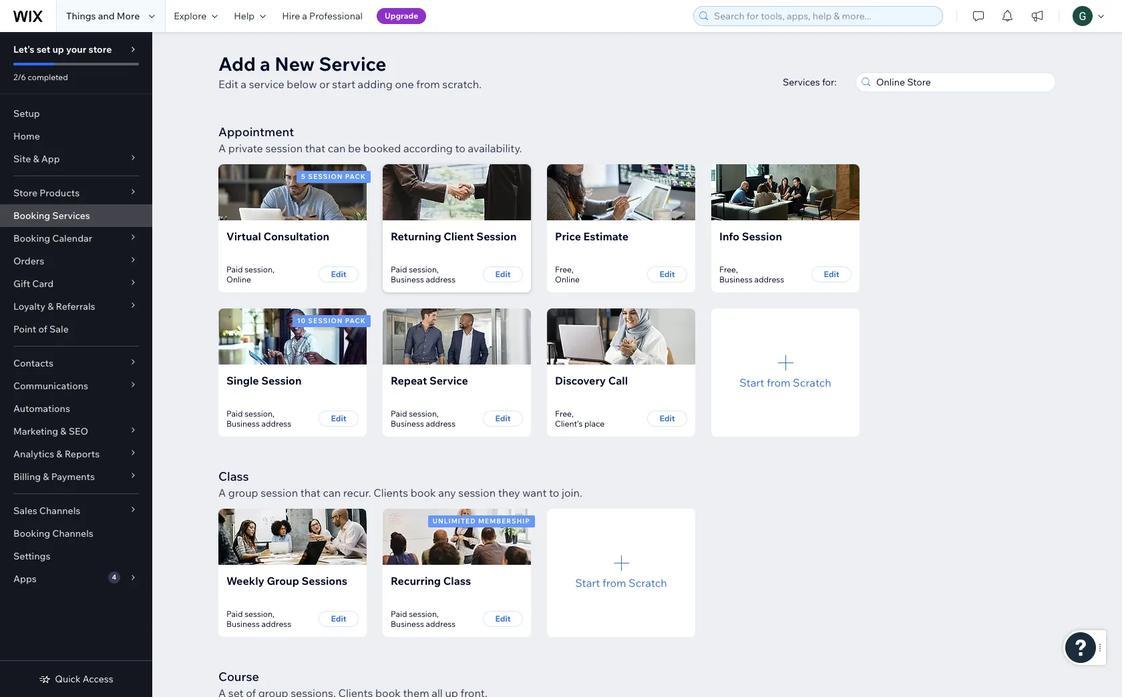 Task type: locate. For each thing, give the bounding box(es) containing it.
session down returning
[[409, 264, 437, 275]]

online down price
[[555, 275, 580, 285]]

session right "single"
[[261, 374, 302, 387]]

0 horizontal spatial services
[[52, 210, 90, 222]]

1 vertical spatial start
[[575, 576, 600, 589]]

edit button for weekly group sessions
[[319, 611, 359, 627]]

paid down weekly
[[226, 609, 243, 619]]

services up the calendar
[[52, 210, 90, 222]]

paid inside paid session , online
[[226, 264, 243, 275]]

contacts
[[13, 357, 53, 369]]

, down returning client session on the left top of the page
[[437, 264, 439, 275]]

, inside the free , business address
[[736, 264, 738, 275]]

, for service
[[437, 409, 439, 419]]

service up start
[[319, 52, 386, 75]]

0 horizontal spatial service
[[319, 52, 386, 75]]

0 horizontal spatial class
[[218, 469, 249, 484]]

session for 10 session pack
[[308, 317, 343, 325]]

address
[[426, 275, 456, 285], [754, 275, 784, 285], [261, 419, 291, 429], [426, 419, 456, 429], [261, 619, 291, 629], [426, 619, 456, 629]]

0 horizontal spatial start
[[575, 576, 600, 589]]

0 vertical spatial scratch
[[793, 376, 831, 389]]

paid session , business address down single session
[[226, 409, 291, 429]]

channels up booking channels
[[39, 505, 80, 517]]

address for returning client session
[[426, 275, 456, 285]]

free inside free , online
[[555, 264, 572, 275]]

paid for repeat
[[391, 409, 407, 419]]

edit for repeat service
[[495, 413, 511, 423]]

1 a from the top
[[218, 142, 226, 155]]

1 horizontal spatial to
[[549, 486, 559, 500]]

, inside paid session , online
[[273, 264, 274, 275]]

can left recur.
[[323, 486, 341, 500]]

paid down "single"
[[226, 409, 243, 419]]

session up unlimited membership
[[458, 486, 496, 500]]

1 horizontal spatial scratch
[[793, 376, 831, 389]]

, down repeat service
[[437, 409, 439, 419]]

contacts button
[[0, 352, 152, 375]]

paid session , business address down returning
[[391, 264, 456, 285]]

a inside class a group session that can recur. clients book any session they want to join.
[[218, 486, 226, 500]]

2 pack from the top
[[345, 317, 366, 325]]

from
[[416, 77, 440, 91], [767, 376, 790, 389], [602, 576, 626, 589]]

sessions
[[302, 574, 347, 588]]

0 vertical spatial services
[[783, 76, 820, 88]]

session right 5
[[308, 172, 343, 181]]

paid down virtual
[[226, 264, 243, 275]]

5 session pack
[[301, 172, 366, 181]]

client's
[[555, 419, 583, 429]]

1 horizontal spatial online
[[555, 275, 580, 285]]

, for client
[[437, 264, 439, 275]]

2 booking from the top
[[13, 232, 50, 244]]

&
[[33, 153, 39, 165], [48, 301, 54, 313], [60, 425, 66, 437], [56, 448, 62, 460], [43, 471, 49, 483]]

booking inside "link"
[[13, 210, 50, 222]]

0 vertical spatial a
[[302, 10, 307, 22]]

session down the "recurring" at left
[[409, 609, 437, 619]]

session for single session
[[245, 409, 273, 419]]

0 vertical spatial to
[[455, 142, 465, 155]]

service
[[319, 52, 386, 75], [429, 374, 468, 387]]

loyalty & referrals
[[13, 301, 95, 313]]

store
[[13, 187, 37, 199]]

free down price
[[555, 264, 572, 275]]

edit for weekly group sessions
[[331, 614, 346, 624]]

session inside appointment a private session that can be booked according to availability.
[[265, 142, 303, 155]]

that up 5
[[305, 142, 325, 155]]

2 horizontal spatial from
[[767, 376, 790, 389]]

your
[[66, 43, 86, 55]]

0 horizontal spatial start from scratch button
[[547, 509, 695, 637]]

paid session , business address
[[391, 264, 456, 285], [226, 409, 291, 429], [391, 409, 456, 429], [226, 609, 291, 629], [391, 609, 456, 629]]

pack for session
[[345, 317, 366, 325]]

site & app
[[13, 153, 60, 165]]

channels up settings 'link' at the left bottom of the page
[[52, 528, 93, 540]]

2 vertical spatial from
[[602, 576, 626, 589]]

, down virtual consultation
[[273, 264, 274, 275]]

0 vertical spatial from
[[416, 77, 440, 91]]

session down appointment
[[265, 142, 303, 155]]

service right 'repeat'
[[429, 374, 468, 387]]

address down repeat service
[[426, 419, 456, 429]]

edit button for repeat service
[[483, 411, 523, 427]]

according
[[403, 142, 453, 155]]

booking services link
[[0, 204, 152, 227]]

1 pack from the top
[[345, 172, 366, 181]]

booking up "settings"
[[13, 528, 50, 540]]

address for repeat service
[[426, 419, 456, 429]]

paid session , business address down repeat service
[[391, 409, 456, 429]]

that inside appointment a private session that can be booked according to availability.
[[305, 142, 325, 155]]

3 booking from the top
[[13, 528, 50, 540]]

edit for info session
[[824, 269, 839, 279]]

, down 'info'
[[736, 264, 738, 275]]

free inside the free , business address
[[719, 264, 736, 275]]

0 horizontal spatial a
[[241, 77, 246, 91]]

1 vertical spatial scratch
[[629, 576, 667, 589]]

scratch.
[[442, 77, 482, 91]]

, down group
[[273, 609, 274, 619]]

free left 'place'
[[555, 409, 572, 419]]

start for the topmost start from scratch button
[[740, 376, 764, 389]]

booking
[[13, 210, 50, 222], [13, 232, 50, 244], [13, 528, 50, 540]]

1 online from the left
[[226, 275, 251, 285]]

, left 'place'
[[572, 409, 574, 419]]

a up service at the left top
[[260, 52, 270, 75]]

estimate
[[583, 230, 629, 243]]

business for weekly group sessions
[[226, 619, 260, 629]]

0 vertical spatial start
[[740, 376, 764, 389]]

channels inside sales channels dropdown button
[[39, 505, 80, 517]]

paid for recurring
[[391, 609, 407, 619]]

business for repeat service
[[391, 419, 424, 429]]

session for single session
[[261, 374, 302, 387]]

session right "client"
[[476, 230, 517, 243]]

edit button for virtual consultation
[[319, 266, 359, 283]]

0 horizontal spatial start from scratch
[[575, 576, 667, 589]]

settings
[[13, 550, 50, 562]]

, down recurring class
[[437, 609, 439, 619]]

0 vertical spatial a
[[218, 142, 226, 155]]

10
[[297, 317, 306, 325]]

session for repeat service
[[409, 409, 437, 419]]

a inside appointment a private session that can be booked according to availability.
[[218, 142, 226, 155]]

services
[[783, 76, 820, 88], [52, 210, 90, 222]]

class a group session that can recur. clients book any session they want to join.
[[218, 469, 582, 500]]

session for 5 session pack
[[308, 172, 343, 181]]

business down returning
[[391, 275, 424, 285]]

channels
[[39, 505, 80, 517], [52, 528, 93, 540]]

0 horizontal spatial to
[[455, 142, 465, 155]]

store
[[88, 43, 112, 55]]

session down repeat service
[[409, 409, 437, 419]]

0 vertical spatial service
[[319, 52, 386, 75]]

& right loyalty
[[48, 301, 54, 313]]

a right hire
[[302, 10, 307, 22]]

business
[[391, 275, 424, 285], [719, 275, 753, 285], [226, 419, 260, 429], [391, 419, 424, 429], [226, 619, 260, 629], [391, 619, 424, 629]]

booking up the orders
[[13, 232, 50, 244]]

paid for returning
[[391, 264, 407, 275]]

, for class
[[437, 609, 439, 619]]

session down weekly
[[245, 609, 273, 619]]

10 session pack
[[297, 317, 366, 325]]

1 horizontal spatial start from scratch
[[740, 376, 831, 389]]

can inside class a group session that can recur. clients book any session they want to join.
[[323, 486, 341, 500]]

business down "single"
[[226, 419, 260, 429]]

address down group
[[261, 619, 291, 629]]

business down weekly
[[226, 619, 260, 629]]

address down info session
[[754, 275, 784, 285]]

for:
[[822, 76, 837, 88]]

address down recurring class
[[426, 619, 456, 629]]

1 horizontal spatial service
[[429, 374, 468, 387]]

1 vertical spatial a
[[218, 486, 226, 500]]

& right the site
[[33, 153, 39, 165]]

0 horizontal spatial online
[[226, 275, 251, 285]]

setup link
[[0, 102, 152, 125]]

can for class
[[323, 486, 341, 500]]

that left recur.
[[300, 486, 321, 500]]

session down virtual
[[245, 264, 273, 275]]

scratch
[[793, 376, 831, 389], [629, 576, 667, 589]]

booking inside popup button
[[13, 232, 50, 244]]

address for recurring class
[[426, 619, 456, 629]]

session for info session
[[742, 230, 782, 243]]

session
[[265, 142, 303, 155], [245, 264, 273, 275], [409, 264, 437, 275], [245, 409, 273, 419], [409, 409, 437, 419], [261, 486, 298, 500], [458, 486, 496, 500], [245, 609, 273, 619], [409, 609, 437, 619]]

explore
[[174, 10, 207, 22]]

1 horizontal spatial class
[[443, 574, 471, 588]]

1 vertical spatial pack
[[345, 317, 366, 325]]

2 a from the top
[[218, 486, 226, 500]]

Enter the type of business field
[[872, 73, 1051, 92]]

session
[[308, 172, 343, 181], [476, 230, 517, 243], [742, 230, 782, 243], [308, 317, 343, 325], [261, 374, 302, 387]]

start
[[740, 376, 764, 389], [575, 576, 600, 589]]

free
[[555, 264, 572, 275], [719, 264, 736, 275], [555, 409, 572, 419]]

that for appointment
[[305, 142, 325, 155]]

0 vertical spatial booking
[[13, 210, 50, 222]]

adding
[[358, 77, 393, 91]]

price estimate
[[555, 230, 629, 243]]

a for class
[[218, 486, 226, 500]]

pack right 10
[[345, 317, 366, 325]]

0 vertical spatial that
[[305, 142, 325, 155]]

business down 'info'
[[719, 275, 753, 285]]

& right billing on the bottom
[[43, 471, 49, 483]]

free down 'info'
[[719, 264, 736, 275]]

0 horizontal spatial from
[[416, 77, 440, 91]]

& for site
[[33, 153, 39, 165]]

quick access button
[[39, 673, 113, 685]]

Search for tools, apps, help & more... field
[[710, 7, 938, 25]]

1 vertical spatial that
[[300, 486, 321, 500]]

unlimited membership
[[433, 517, 530, 526]]

1 vertical spatial can
[[323, 486, 341, 500]]

sales channels button
[[0, 500, 152, 522]]

edit button for price estimate
[[647, 266, 687, 283]]

that
[[305, 142, 325, 155], [300, 486, 321, 500]]

paid down returning
[[391, 264, 407, 275]]

& left seo
[[60, 425, 66, 437]]

paid session , business address down the "recurring" at left
[[391, 609, 456, 629]]

marketing & seo
[[13, 425, 88, 437]]

paid for weekly
[[226, 609, 243, 619]]

1 horizontal spatial a
[[260, 52, 270, 75]]

repeat service
[[391, 374, 468, 387]]

, down single session
[[273, 409, 274, 419]]

communications button
[[0, 375, 152, 397]]

hire a professional
[[282, 10, 363, 22]]

session for virtual consultation
[[245, 264, 273, 275]]

online inside paid session , online
[[226, 275, 251, 285]]

0 vertical spatial start from scratch button
[[711, 309, 860, 437]]

to
[[455, 142, 465, 155], [549, 486, 559, 500]]

, inside free , client's place
[[572, 409, 574, 419]]

2 horizontal spatial a
[[302, 10, 307, 22]]

a left private
[[218, 142, 226, 155]]

site & app button
[[0, 148, 152, 170]]

2 vertical spatial booking
[[13, 528, 50, 540]]

1 vertical spatial to
[[549, 486, 559, 500]]

services left for: on the top of the page
[[783, 76, 820, 88]]

below
[[287, 77, 317, 91]]

0 horizontal spatial scratch
[[629, 576, 667, 589]]

booking calendar button
[[0, 227, 152, 250]]

0 vertical spatial pack
[[345, 172, 366, 181]]

session right 10
[[308, 317, 343, 325]]

0 vertical spatial can
[[328, 142, 346, 155]]

business for returning client session
[[391, 275, 424, 285]]

weekly group sessions
[[226, 574, 347, 588]]

pack down be
[[345, 172, 366, 181]]

a for appointment
[[218, 142, 226, 155]]

1 horizontal spatial start from scratch button
[[711, 309, 860, 437]]

a left 'group'
[[218, 486, 226, 500]]

to left join.
[[549, 486, 559, 500]]

business down the "recurring" at left
[[391, 619, 424, 629]]

& for loyalty
[[48, 301, 54, 313]]

channels inside booking channels link
[[52, 528, 93, 540]]

& for analytics
[[56, 448, 62, 460]]

to right the according
[[455, 142, 465, 155]]

0 vertical spatial start from scratch
[[740, 376, 831, 389]]

a for professional
[[302, 10, 307, 22]]

a down add
[[241, 77, 246, 91]]

paid down 'repeat'
[[391, 409, 407, 419]]

0 vertical spatial class
[[218, 469, 249, 484]]

paid session , business address down weekly
[[226, 609, 291, 629]]

4
[[112, 573, 116, 582]]

home
[[13, 130, 40, 142]]

address down single session
[[261, 419, 291, 429]]

start from scratch button
[[711, 309, 860, 437], [547, 509, 695, 637]]

1 vertical spatial channels
[[52, 528, 93, 540]]

address inside the free , business address
[[754, 275, 784, 285]]

pack
[[345, 172, 366, 181], [345, 317, 366, 325]]

session right 'info'
[[742, 230, 782, 243]]

1 horizontal spatial start
[[740, 376, 764, 389]]

any
[[438, 486, 456, 500]]

1 vertical spatial booking
[[13, 232, 50, 244]]

& left reports at the left bottom
[[56, 448, 62, 460]]

, down price
[[572, 264, 574, 275]]

virtual consultation
[[226, 230, 329, 243]]

paid session , business address for returning
[[391, 264, 456, 285]]

online
[[226, 275, 251, 285], [555, 275, 580, 285]]

edit inside add a new service edit a service below or start adding one from scratch.
[[218, 77, 238, 91]]

to inside class a group session that can recur. clients book any session they want to join.
[[549, 486, 559, 500]]

session for returning client session
[[409, 264, 437, 275]]

session down single session
[[245, 409, 273, 419]]

edit button
[[319, 266, 359, 283], [483, 266, 523, 283], [647, 266, 687, 283], [811, 266, 852, 283], [319, 411, 359, 427], [483, 411, 523, 427], [647, 411, 687, 427], [319, 611, 359, 627], [483, 611, 523, 627]]

1 horizontal spatial services
[[783, 76, 820, 88]]

session inside paid session , online
[[245, 264, 273, 275]]

billing
[[13, 471, 41, 483]]

point of sale link
[[0, 318, 152, 341]]

1 vertical spatial a
[[260, 52, 270, 75]]

edit for single session
[[331, 413, 346, 423]]

paid down the "recurring" at left
[[391, 609, 407, 619]]

that inside class a group session that can recur. clients book any session they want to join.
[[300, 486, 321, 500]]

loyalty
[[13, 301, 45, 313]]

help button
[[226, 0, 274, 32]]

paid session , business address for repeat
[[391, 409, 456, 429]]

edit for recurring class
[[495, 614, 511, 624]]

class right the "recurring" at left
[[443, 574, 471, 588]]

site
[[13, 153, 31, 165]]

discovery call
[[555, 374, 628, 387]]

0 vertical spatial channels
[[39, 505, 80, 517]]

help
[[234, 10, 255, 22]]

free inside free , client's place
[[555, 409, 572, 419]]

repeat
[[391, 374, 427, 387]]

online down virtual
[[226, 275, 251, 285]]

class up 'group'
[[218, 469, 249, 484]]

business for recurring class
[[391, 619, 424, 629]]

1 vertical spatial start from scratch button
[[547, 509, 695, 637]]

paid
[[226, 264, 243, 275], [391, 264, 407, 275], [226, 409, 243, 419], [391, 409, 407, 419], [226, 609, 243, 619], [391, 609, 407, 619]]

recur.
[[343, 486, 371, 500]]

address down returning client session on the left top of the page
[[426, 275, 456, 285]]

can inside appointment a private session that can be booked according to availability.
[[328, 142, 346, 155]]

business down 'repeat'
[[391, 419, 424, 429]]

booking down store at the left of the page
[[13, 210, 50, 222]]

single
[[226, 374, 259, 387]]

1 vertical spatial class
[[443, 574, 471, 588]]

1 vertical spatial services
[[52, 210, 90, 222]]

can left be
[[328, 142, 346, 155]]

1 vertical spatial start from scratch
[[575, 576, 667, 589]]

1 booking from the top
[[13, 210, 50, 222]]



Task type: vqa. For each thing, say whether or not it's contained in the screenshot.


Task type: describe. For each thing, give the bounding box(es) containing it.
book
[[411, 486, 436, 500]]

edit button for recurring class
[[483, 611, 523, 627]]

2 vertical spatial a
[[241, 77, 246, 91]]

free for info
[[719, 264, 736, 275]]

booking channels link
[[0, 522, 152, 545]]

start for start from scratch button to the left
[[575, 576, 600, 589]]

returning client session
[[391, 230, 517, 243]]

that for class
[[300, 486, 321, 500]]

analytics & reports button
[[0, 443, 152, 466]]

automations
[[13, 403, 70, 415]]

course
[[218, 669, 259, 685]]

service
[[249, 77, 284, 91]]

loyalty & referrals button
[[0, 295, 152, 318]]

client
[[444, 230, 474, 243]]

service inside add a new service edit a service below or start adding one from scratch.
[[319, 52, 386, 75]]

, for session
[[273, 409, 274, 419]]

settings link
[[0, 545, 152, 568]]

home link
[[0, 125, 152, 148]]

appointment a private session that can be booked according to availability.
[[218, 124, 522, 155]]

things and more
[[66, 10, 140, 22]]

class inside class a group session that can recur. clients book any session they want to join.
[[218, 469, 249, 484]]

address for single session
[[261, 419, 291, 429]]

paid session , business address for recurring
[[391, 609, 456, 629]]

point of sale
[[13, 323, 69, 335]]

free for discovery
[[555, 409, 572, 419]]

things
[[66, 10, 96, 22]]

edit button for info session
[[811, 266, 852, 283]]

edit for returning client session
[[495, 269, 511, 279]]

add a new service edit a service below or start adding one from scratch.
[[218, 52, 482, 91]]

setup
[[13, 108, 40, 120]]

marketing & seo button
[[0, 420, 152, 443]]

or
[[319, 77, 330, 91]]

communications
[[13, 380, 88, 392]]

, for consultation
[[273, 264, 274, 275]]

paid for single
[[226, 409, 243, 419]]

want
[[523, 486, 547, 500]]

gift card
[[13, 278, 54, 290]]

info
[[719, 230, 739, 243]]

be
[[348, 142, 361, 155]]

sales
[[13, 505, 37, 517]]

reports
[[65, 448, 100, 460]]

orders
[[13, 255, 44, 267]]

info session
[[719, 230, 782, 243]]

sale
[[49, 323, 69, 335]]

start
[[332, 77, 355, 91]]

address for weekly group sessions
[[261, 619, 291, 629]]

, inside free , online
[[572, 264, 574, 275]]

seo
[[69, 425, 88, 437]]

quick
[[55, 673, 81, 685]]

1 vertical spatial service
[[429, 374, 468, 387]]

paid session , business address for single
[[226, 409, 291, 429]]

business for single session
[[226, 419, 260, 429]]

2 online from the left
[[555, 275, 580, 285]]

booking for booking calendar
[[13, 232, 50, 244]]

sidebar element
[[0, 32, 152, 697]]

services for:
[[783, 76, 837, 88]]

discovery
[[555, 374, 606, 387]]

edit for discovery call
[[659, 413, 675, 423]]

free for price
[[555, 264, 572, 275]]

edit button for single session
[[319, 411, 359, 427]]

channels for booking channels
[[52, 528, 93, 540]]

1 vertical spatial from
[[767, 376, 790, 389]]

to inside appointment a private session that can be booked according to availability.
[[455, 142, 465, 155]]

marketing
[[13, 425, 58, 437]]

session right 'group'
[[261, 486, 298, 500]]

, for group
[[273, 609, 274, 619]]

products
[[40, 187, 80, 199]]

edit for price estimate
[[659, 269, 675, 279]]

edit for virtual consultation
[[331, 269, 346, 279]]

payments
[[51, 471, 95, 483]]

analytics
[[13, 448, 54, 460]]

session for recurring class
[[409, 609, 437, 619]]

edit button for returning client session
[[483, 266, 523, 283]]

join.
[[562, 486, 582, 500]]

weekly
[[226, 574, 264, 588]]

scratch for start from scratch button to the left
[[629, 576, 667, 589]]

sales channels
[[13, 505, 80, 517]]

can for appointment
[[328, 142, 346, 155]]

orders button
[[0, 250, 152, 273]]

from inside add a new service edit a service below or start adding one from scratch.
[[416, 77, 440, 91]]

place
[[584, 419, 605, 429]]

pack for consultation
[[345, 172, 366, 181]]

store products
[[13, 187, 80, 199]]

hire
[[282, 10, 300, 22]]

& for marketing
[[60, 425, 66, 437]]

automations link
[[0, 397, 152, 420]]

2/6 completed
[[13, 72, 68, 82]]

scratch for the topmost start from scratch button
[[793, 376, 831, 389]]

booking calendar
[[13, 232, 92, 244]]

gift
[[13, 278, 30, 290]]

point
[[13, 323, 36, 335]]

edit button for discovery call
[[647, 411, 687, 427]]

group
[[228, 486, 258, 500]]

access
[[83, 673, 113, 685]]

add
[[218, 52, 256, 75]]

paid session , business address for weekly
[[226, 609, 291, 629]]

billing & payments
[[13, 471, 95, 483]]

virtual
[[226, 230, 261, 243]]

services inside "link"
[[52, 210, 90, 222]]

& for billing
[[43, 471, 49, 483]]

session for weekly group sessions
[[245, 609, 273, 619]]

booking for booking channels
[[13, 528, 50, 540]]

booking channels
[[13, 528, 93, 540]]

channels for sales channels
[[39, 505, 80, 517]]

a for new
[[260, 52, 270, 75]]

app
[[41, 153, 60, 165]]

let's set up your store
[[13, 43, 112, 55]]

consultation
[[263, 230, 329, 243]]

one
[[395, 77, 414, 91]]

analytics & reports
[[13, 448, 100, 460]]

booking for booking services
[[13, 210, 50, 222]]

1 horizontal spatial from
[[602, 576, 626, 589]]

paid for virtual
[[226, 264, 243, 275]]

group
[[267, 574, 299, 588]]

let's
[[13, 43, 34, 55]]

price
[[555, 230, 581, 243]]

hire a professional link
[[274, 0, 371, 32]]

private
[[228, 142, 263, 155]]

upgrade button
[[377, 8, 426, 24]]

recurring class
[[391, 574, 471, 588]]

appointment
[[218, 124, 294, 140]]

they
[[498, 486, 520, 500]]

business inside the free , business address
[[719, 275, 753, 285]]

calendar
[[52, 232, 92, 244]]

free , online
[[555, 264, 580, 285]]

quick access
[[55, 673, 113, 685]]

apps
[[13, 573, 37, 585]]

unlimited
[[433, 517, 476, 526]]

free , business address
[[719, 264, 784, 285]]

single session
[[226, 374, 302, 387]]



